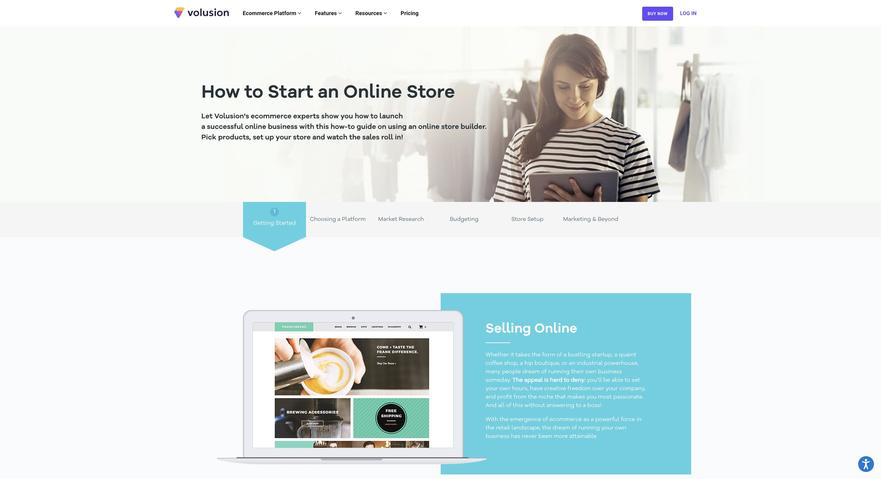 Task type: locate. For each thing, give the bounding box(es) containing it.
0 horizontal spatial dream
[[523, 370, 540, 376]]

2 angle down image from the left
[[384, 10, 387, 16]]

0 vertical spatial this
[[316, 124, 329, 131]]

running
[[548, 370, 570, 376], [579, 426, 600, 432]]

0 horizontal spatial online
[[245, 124, 266, 131]]

0 horizontal spatial store
[[293, 134, 311, 142]]

1 horizontal spatial angle down image
[[384, 10, 387, 16]]

and
[[313, 134, 325, 142], [486, 395, 496, 401]]

beyond
[[598, 217, 619, 223]]

set up company,
[[632, 378, 640, 384]]

builder.
[[461, 124, 487, 131]]

dream up appeal
[[523, 370, 540, 376]]

to up volusion's on the top of page
[[245, 84, 263, 102]]

the down guide
[[349, 134, 361, 142]]

1 vertical spatial set
[[632, 378, 640, 384]]

buy
[[648, 11, 657, 16]]

0 vertical spatial store
[[441, 124, 459, 131]]

the
[[349, 134, 361, 142], [532, 353, 541, 359], [528, 395, 537, 401], [500, 418, 509, 423], [486, 426, 495, 432], [542, 426, 551, 432]]

0 vertical spatial dream
[[523, 370, 540, 376]]

of up is
[[542, 370, 547, 376]]

business down 'retail' at the bottom right of page
[[486, 435, 510, 440]]

let volusion's ecommerce experts show you how to launch a successful online business with this how-to guide on using an online store builder. pick products, set up your store and watch the sales roll in!
[[201, 113, 487, 142]]

1 vertical spatial online
[[535, 323, 577, 336]]

0 vertical spatial platform
[[274, 10, 296, 16]]

marketing & beyond
[[563, 217, 619, 223]]

and down with
[[313, 134, 325, 142]]

an right the or
[[569, 361, 576, 367]]

ecommerce down answering on the bottom of the page
[[550, 418, 582, 423]]

1 horizontal spatial ecommerce
[[550, 418, 582, 423]]

angle down image
[[298, 10, 301, 16], [384, 10, 387, 16]]

of
[[557, 353, 562, 359], [542, 370, 547, 376], [506, 404, 512, 409], [543, 418, 548, 423], [572, 426, 577, 432]]

a left boss!
[[583, 404, 586, 409]]

1 vertical spatial dream
[[553, 426, 570, 432]]

set left up
[[253, 134, 264, 142]]

successful
[[207, 124, 243, 131]]

all
[[498, 404, 505, 409]]

how
[[355, 113, 369, 120]]

business
[[268, 124, 298, 131], [598, 370, 622, 376], [486, 435, 510, 440]]

angle down image left features
[[298, 10, 301, 16]]

own down force
[[615, 426, 627, 432]]

2 vertical spatial own
[[615, 426, 627, 432]]

coffee
[[486, 361, 503, 367]]

business up 'be'
[[598, 370, 622, 376]]

1 horizontal spatial business
[[486, 435, 510, 440]]

you'll be able to set your own hours, have creative freedom over your company, and profit from the niche that makes you most passionate. and all of this without answering to a boss!
[[486, 378, 646, 409]]

1 horizontal spatial you
[[587, 395, 597, 401]]

open accessibe: accessibility options, statement and help image
[[863, 460, 870, 470]]

1 horizontal spatial dream
[[553, 426, 570, 432]]

2 vertical spatial business
[[486, 435, 510, 440]]

this down show
[[316, 124, 329, 131]]

their
[[571, 370, 584, 376]]

a up the or
[[564, 353, 567, 359]]

of up the attainable.
[[572, 426, 577, 432]]

let
[[201, 113, 213, 120]]

this down "from"
[[513, 404, 523, 409]]

start
[[268, 84, 313, 102]]

own up profit
[[499, 387, 511, 392]]

a right as
[[591, 418, 594, 423]]

in!
[[395, 134, 403, 142]]

&
[[593, 217, 597, 223]]

running down as
[[579, 426, 600, 432]]

store down with
[[293, 134, 311, 142]]

2 horizontal spatial business
[[598, 370, 622, 376]]

1 angle down image from the left
[[298, 10, 301, 16]]

0 vertical spatial ecommerce
[[251, 113, 292, 120]]

a down the let
[[201, 124, 205, 131]]

0 horizontal spatial own
[[499, 387, 511, 392]]

ecommerce up up
[[251, 113, 292, 120]]

of up the or
[[557, 353, 562, 359]]

marketing
[[563, 217, 591, 223]]

1 vertical spatial business
[[598, 370, 622, 376]]

1 horizontal spatial platform
[[342, 217, 366, 223]]

now
[[658, 11, 668, 16]]

store
[[441, 124, 459, 131], [293, 134, 311, 142]]

dream inside whether it takes the form of a bustling startup, a quaint coffee shop, a hip boutique, or an industrial powerhouse, many people dream of running their own business someday.
[[523, 370, 540, 376]]

profit
[[497, 395, 512, 401]]

ecommerce
[[251, 113, 292, 120], [550, 418, 582, 423]]

0 horizontal spatial ecommerce
[[251, 113, 292, 120]]

store left builder.
[[441, 124, 459, 131]]

1 vertical spatial platform
[[342, 217, 366, 223]]

own
[[586, 370, 597, 376], [499, 387, 511, 392], [615, 426, 627, 432]]

log in link
[[680, 3, 697, 24]]

resources
[[356, 10, 384, 16]]

0 horizontal spatial set
[[253, 134, 264, 142]]

the
[[513, 378, 523, 384]]

0 vertical spatial set
[[253, 134, 264, 142]]

1 vertical spatial and
[[486, 395, 496, 401]]

1 horizontal spatial store
[[512, 217, 526, 223]]

online up form
[[535, 323, 577, 336]]

1 horizontal spatial and
[[486, 395, 496, 401]]

to
[[245, 84, 263, 102], [371, 113, 378, 120], [348, 124, 355, 131], [564, 378, 570, 384], [625, 378, 631, 384], [576, 404, 582, 409]]

0 horizontal spatial this
[[316, 124, 329, 131]]

boutique,
[[535, 361, 560, 367]]

appeal
[[525, 378, 543, 384]]

the up the been
[[542, 426, 551, 432]]

2 horizontal spatial own
[[615, 426, 627, 432]]

online up up
[[245, 124, 266, 131]]

a inside with the emergence of ecommerce as a powerful force in the retail landscape, the dream of running your own business has never been more attainable.
[[591, 418, 594, 423]]

volusion's
[[214, 113, 249, 120]]

0 horizontal spatial store
[[407, 84, 455, 102]]

2 online from the left
[[418, 124, 440, 131]]

set
[[253, 134, 264, 142], [632, 378, 640, 384]]

0 horizontal spatial angle down image
[[298, 10, 301, 16]]

1 vertical spatial this
[[513, 404, 523, 409]]

0 vertical spatial online
[[344, 84, 402, 102]]

online right using
[[418, 124, 440, 131]]

online
[[245, 124, 266, 131], [418, 124, 440, 131]]

market research
[[378, 217, 424, 223]]

ecommerce
[[243, 10, 273, 16]]

store
[[407, 84, 455, 102], [512, 217, 526, 223]]

whether it takes the form of a bustling startup, a quaint coffee shop, a hip boutique, or an industrial powerhouse, many people dream of running their own business someday.
[[486, 353, 639, 384]]

own inside with the emergence of ecommerce as a powerful force in the retail landscape, the dream of running your own business has never been more attainable.
[[615, 426, 627, 432]]

to right the hard
[[564, 378, 570, 384]]

2 vertical spatial an
[[569, 361, 576, 367]]

the up hip at the bottom of the page
[[532, 353, 541, 359]]

own inside you'll be able to set your own hours, have creative freedom over your company, and profit from the niche that makes you most passionate. and all of this without answering to a boss!
[[499, 387, 511, 392]]

and up and
[[486, 395, 496, 401]]

ecommerce platform link
[[236, 3, 308, 24]]

your down someday.
[[486, 387, 498, 392]]

1 vertical spatial own
[[499, 387, 511, 392]]

0 horizontal spatial an
[[318, 84, 339, 102]]

set inside you'll be able to set your own hours, have creative freedom over your company, and profit from the niche that makes you most passionate. and all of this without answering to a boss!
[[632, 378, 640, 384]]

deny:
[[571, 378, 586, 384]]

choosing
[[310, 217, 336, 223]]

platform right ecommerce
[[274, 10, 296, 16]]

the up the without
[[528, 395, 537, 401]]

0 horizontal spatial platform
[[274, 10, 296, 16]]

log
[[680, 10, 690, 16]]

business up up
[[268, 124, 298, 131]]

choosing a platform link
[[306, 202, 369, 237]]

1 horizontal spatial an
[[409, 124, 417, 131]]

getting
[[253, 221, 274, 227]]

be
[[603, 378, 610, 384]]

to up company,
[[625, 378, 631, 384]]

an
[[318, 84, 339, 102], [409, 124, 417, 131], [569, 361, 576, 367]]

1 horizontal spatial running
[[579, 426, 600, 432]]

0 vertical spatial and
[[313, 134, 325, 142]]

of inside you'll be able to set your own hours, have creative freedom over your company, and profit from the niche that makes you most passionate. and all of this without answering to a boss!
[[506, 404, 512, 409]]

0 horizontal spatial business
[[268, 124, 298, 131]]

1 vertical spatial an
[[409, 124, 417, 131]]

form
[[542, 353, 555, 359]]

you up the "how-"
[[341, 113, 353, 120]]

running inside with the emergence of ecommerce as a powerful force in the retail landscape, the dream of running your own business has never been more attainable.
[[579, 426, 600, 432]]

an up show
[[318, 84, 339, 102]]

and inside let volusion's ecommerce experts show you how to launch a successful online business with this how-to guide on using an online store builder. pick products, set up your store and watch the sales roll in!
[[313, 134, 325, 142]]

running up the hard
[[548, 370, 570, 376]]

0 vertical spatial store
[[407, 84, 455, 102]]

0 vertical spatial running
[[548, 370, 570, 376]]

dream up more
[[553, 426, 570, 432]]

1 horizontal spatial set
[[632, 378, 640, 384]]

own down industrial
[[586, 370, 597, 376]]

1 horizontal spatial this
[[513, 404, 523, 409]]

you up boss!
[[587, 395, 597, 401]]

you
[[341, 113, 353, 120], [587, 395, 597, 401]]

hours,
[[512, 387, 529, 392]]

0 horizontal spatial you
[[341, 113, 353, 120]]

an right using
[[409, 124, 417, 131]]

setup
[[528, 217, 544, 223]]

0 horizontal spatial online
[[344, 84, 402, 102]]

1 vertical spatial ecommerce
[[550, 418, 582, 423]]

people
[[502, 370, 521, 376]]

a inside let volusion's ecommerce experts show you how to launch a successful online business with this how-to guide on using an online store builder. pick products, set up your store and watch the sales roll in!
[[201, 124, 205, 131]]

angle down image inside resources link
[[384, 10, 387, 16]]

pick
[[201, 134, 217, 142]]

1 horizontal spatial own
[[586, 370, 597, 376]]

is
[[544, 378, 549, 384]]

whether
[[486, 353, 509, 359]]

1 horizontal spatial online
[[418, 124, 440, 131]]

0 horizontal spatial running
[[548, 370, 570, 376]]

your right up
[[276, 134, 291, 142]]

research
[[399, 217, 424, 223]]

0 vertical spatial own
[[586, 370, 597, 376]]

0 horizontal spatial and
[[313, 134, 325, 142]]

hip
[[525, 361, 533, 367]]

the inside let volusion's ecommerce experts show you how to launch a successful online business with this how-to guide on using an online store builder. pick products, set up your store and watch the sales roll in!
[[349, 134, 361, 142]]

angle down image left pricing
[[384, 10, 387, 16]]

1 vertical spatial you
[[587, 395, 597, 401]]

platform right choosing
[[342, 217, 366, 223]]

that
[[555, 395, 566, 401]]

angle down image inside "ecommerce platform" "link"
[[298, 10, 301, 16]]

of right all
[[506, 404, 512, 409]]

startup,
[[592, 353, 613, 359]]

pricing link
[[394, 3, 426, 24]]

0 vertical spatial you
[[341, 113, 353, 120]]

with
[[299, 124, 314, 131]]

store setup link
[[496, 202, 559, 237]]

your
[[276, 134, 291, 142], [486, 387, 498, 392], [606, 387, 618, 392], [602, 426, 614, 432]]

your down the powerful
[[602, 426, 614, 432]]

and inside you'll be able to set your own hours, have creative freedom over your company, and profit from the niche that makes you most passionate. and all of this without answering to a boss!
[[486, 395, 496, 401]]

2 horizontal spatial an
[[569, 361, 576, 367]]

attainable.
[[570, 435, 598, 440]]

online up how
[[344, 84, 402, 102]]

0 vertical spatial business
[[268, 124, 298, 131]]

1 vertical spatial running
[[579, 426, 600, 432]]

resources link
[[349, 3, 394, 24]]

market
[[378, 217, 397, 223]]

launch
[[380, 113, 403, 120]]



Task type: describe. For each thing, give the bounding box(es) containing it.
sales
[[362, 134, 380, 142]]

store setup
[[512, 217, 544, 223]]

angle down image for ecommerce platform
[[298, 10, 301, 16]]

company,
[[620, 387, 646, 392]]

of up the been
[[543, 418, 548, 423]]

boss!
[[588, 404, 602, 409]]

a up powerhouse, at the bottom of page
[[614, 353, 618, 359]]

takes
[[516, 353, 531, 359]]

selling online image
[[217, 294, 487, 465]]

an inside whether it takes the form of a bustling startup, a quaint coffee shop, a hip boutique, or an industrial powerhouse, many people dream of running their own business someday.
[[569, 361, 576, 367]]

how-
[[331, 124, 348, 131]]

on
[[378, 124, 386, 131]]

you inside let volusion's ecommerce experts show you how to launch a successful online business with this how-to guide on using an online store builder. pick products, set up your store and watch the sales roll in!
[[341, 113, 353, 120]]

an inside let volusion's ecommerce experts show you how to launch a successful online business with this how-to guide on using an online store builder. pick products, set up your store and watch the sales roll in!
[[409, 124, 417, 131]]

dream inside with the emergence of ecommerce as a powerful force in the retail landscape, the dream of running your own business has never been more attainable.
[[553, 426, 570, 432]]

powerhouse,
[[604, 361, 639, 367]]

angle down image for resources
[[384, 10, 387, 16]]

1 vertical spatial store
[[512, 217, 526, 223]]

in
[[692, 10, 697, 16]]

has
[[511, 435, 521, 440]]

quaint
[[619, 353, 636, 359]]

choosing a platform
[[310, 217, 366, 223]]

roll
[[381, 134, 393, 142]]

freedom
[[568, 387, 591, 392]]

1 horizontal spatial store
[[441, 124, 459, 131]]

marketing & beyond link
[[559, 202, 623, 237]]

platform inside "link"
[[274, 10, 296, 16]]

1 online from the left
[[245, 124, 266, 131]]

budgeting link
[[433, 202, 496, 237]]

or
[[562, 361, 568, 367]]

this inside you'll be able to set your own hours, have creative freedom over your company, and profit from the niche that makes you most passionate. and all of this without answering to a boss!
[[513, 404, 523, 409]]

experts
[[293, 113, 320, 120]]

your inside with the emergence of ecommerce as a powerful force in the retail landscape, the dream of running your own business has never been more attainable.
[[602, 426, 614, 432]]

business inside whether it takes the form of a bustling startup, a quaint coffee shop, a hip boutique, or an industrial powerhouse, many people dream of running their own business someday.
[[598, 370, 622, 376]]

ecommerce inside with the emergence of ecommerce as a powerful force in the retail landscape, the dream of running your own business has never been more attainable.
[[550, 418, 582, 423]]

0 vertical spatial an
[[318, 84, 339, 102]]

to down how
[[348, 124, 355, 131]]

how
[[201, 84, 240, 102]]

you inside you'll be able to set your own hours, have creative freedom over your company, and profit from the niche that makes you most passionate. and all of this without answering to a boss!
[[587, 395, 597, 401]]

running inside whether it takes the form of a bustling startup, a quaint coffee shop, a hip boutique, or an industrial powerhouse, many people dream of running their own business someday.
[[548, 370, 570, 376]]

selling
[[486, 323, 531, 336]]

a right choosing
[[338, 217, 341, 223]]

volusion logo image
[[173, 7, 230, 19]]

answering
[[547, 404, 575, 409]]

hard
[[550, 378, 563, 384]]

industrial
[[577, 361, 603, 367]]

buy now
[[648, 11, 668, 16]]

retail
[[496, 426, 510, 432]]

market research link
[[369, 202, 433, 237]]

set inside let volusion's ecommerce experts show you how to launch a successful online business with this how-to guide on using an online store builder. pick products, set up your store and watch the sales roll in!
[[253, 134, 264, 142]]

the up 'retail' at the bottom right of page
[[500, 418, 509, 423]]

watch
[[327, 134, 348, 142]]

landscape,
[[512, 426, 541, 432]]

emergence
[[510, 418, 541, 423]]

with
[[486, 418, 498, 423]]

getting started
[[253, 221, 296, 227]]

own inside whether it takes the form of a bustling startup, a quaint coffee shop, a hip boutique, or an industrial powerhouse, many people dream of running their own business someday.
[[586, 370, 597, 376]]

without
[[525, 404, 545, 409]]

more
[[554, 435, 568, 440]]

1 horizontal spatial online
[[535, 323, 577, 336]]

the inside you'll be able to set your own hours, have creative freedom over your company, and profit from the niche that makes you most passionate. and all of this without answering to a boss!
[[528, 395, 537, 401]]

with the emergence of ecommerce as a powerful force in the retail landscape, the dream of running your own business has never been more attainable.
[[486, 418, 642, 440]]

in
[[637, 418, 642, 423]]

shop,
[[504, 361, 519, 367]]

force
[[621, 418, 635, 423]]

creative
[[545, 387, 566, 392]]

log in
[[680, 10, 697, 16]]

ecommerce inside let volusion's ecommerce experts show you how to launch a successful online business with this how-to guide on using an online store builder. pick products, set up your store and watch the sales roll in!
[[251, 113, 292, 120]]

most
[[598, 395, 612, 401]]

getting started link
[[243, 202, 306, 236]]

the inside whether it takes the form of a bustling startup, a quaint coffee shop, a hip boutique, or an industrial powerhouse, many people dream of running their own business someday.
[[532, 353, 541, 359]]

up
[[265, 134, 274, 142]]

pricing
[[401, 10, 419, 16]]

ecommerce platform
[[243, 10, 298, 16]]

products,
[[218, 134, 251, 142]]

show
[[321, 113, 339, 120]]

over
[[592, 387, 604, 392]]

your down 'be'
[[606, 387, 618, 392]]

from
[[514, 395, 527, 401]]

your inside let volusion's ecommerce experts show you how to launch a successful online business with this how-to guide on using an online store builder. pick products, set up your store and watch the sales roll in!
[[276, 134, 291, 142]]

business inside with the emergence of ecommerce as a powerful force in the retail landscape, the dream of running your own business has never been more attainable.
[[486, 435, 510, 440]]

have
[[530, 387, 543, 392]]

angle down image
[[338, 10, 342, 16]]

many
[[486, 370, 501, 376]]

features link
[[308, 3, 349, 24]]

you'll
[[587, 378, 602, 384]]

someday.
[[486, 378, 511, 384]]

buy now link
[[642, 7, 673, 21]]

a inside you'll be able to set your own hours, have creative freedom over your company, and profit from the niche that makes you most passionate. and all of this without answering to a boss!
[[583, 404, 586, 409]]

the down with
[[486, 426, 495, 432]]

bustling
[[568, 353, 591, 359]]

to right how
[[371, 113, 378, 120]]

1 vertical spatial store
[[293, 134, 311, 142]]

using
[[388, 124, 407, 131]]

business inside let volusion's ecommerce experts show you how to launch a successful online business with this how-to guide on using an online store builder. pick products, set up your store and watch the sales roll in!
[[268, 124, 298, 131]]

able
[[612, 378, 624, 384]]

the appeal is hard to deny:
[[513, 378, 586, 384]]

selling online
[[486, 323, 577, 336]]

started
[[276, 221, 296, 227]]

budgeting
[[450, 217, 479, 223]]

guide
[[357, 124, 376, 131]]

this inside let volusion's ecommerce experts show you how to launch a successful online business with this how-to guide on using an online store builder. pick products, set up your store and watch the sales roll in!
[[316, 124, 329, 131]]

to down makes on the bottom of the page
[[576, 404, 582, 409]]

never
[[522, 435, 537, 440]]

a left hip at the bottom of the page
[[520, 361, 523, 367]]

powerful
[[595, 418, 620, 423]]

niche
[[539, 395, 554, 401]]

features
[[315, 10, 338, 16]]



Task type: vqa. For each thing, say whether or not it's contained in the screenshot.
Online
yes



